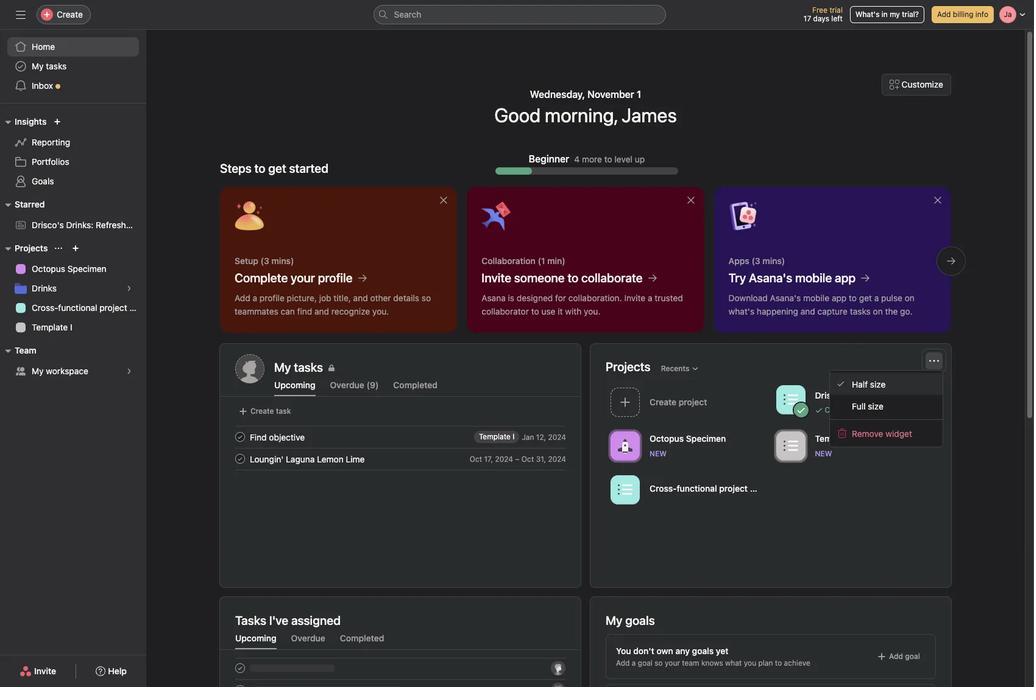 Task type: vqa. For each thing, say whether or not it's contained in the screenshot.
main content
no



Task type: locate. For each thing, give the bounding box(es) containing it.
1 vertical spatial complete
[[825, 406, 858, 415]]

help
[[108, 667, 127, 677]]

0 vertical spatial drinks
[[32, 283, 57, 294]]

0 vertical spatial overdue
[[330, 380, 364, 391]]

asana's inside download asana's mobile app to get a pulse on what's happening and capture tasks on the go.
[[770, 293, 801, 303]]

0 horizontal spatial goal
[[638, 659, 653, 668]]

1 vertical spatial completed button
[[340, 634, 384, 650]]

overdue for overdue (9)
[[330, 380, 364, 391]]

create inside dropdown button
[[57, 9, 83, 19]]

size inside "link"
[[868, 401, 884, 412]]

invite button
[[12, 661, 64, 683]]

your inside you don't own any goals yet add a goal so your team knows what you plan to achieve
[[665, 659, 680, 668]]

profile inside add a profile picture, job title, and other details so teammates can find and recognize you.
[[260, 293, 285, 303]]

to right steps
[[254, 161, 265, 175]]

0 vertical spatial completed
[[393, 380, 438, 391]]

a inside add a profile picture, job title, and other details so teammates can find and recognize you.
[[253, 293, 257, 303]]

1 vertical spatial drisco's
[[815, 390, 848, 401]]

cross-functional project plan link down octopus specimen link
[[7, 299, 146, 318]]

mobile up capture
[[803, 293, 829, 303]]

2024 right 31,
[[548, 455, 566, 464]]

cross-functional project plan down octopus specimen new
[[650, 484, 767, 494]]

2 vertical spatial plan
[[758, 659, 773, 668]]

teams element
[[0, 340, 146, 384]]

drisco's
[[32, 220, 64, 230], [815, 390, 848, 401]]

0 vertical spatial cross-functional project plan link
[[7, 299, 146, 318]]

scroll card carousel right image
[[946, 257, 956, 266]]

1 new from the left
[[650, 449, 667, 459]]

1 vertical spatial tasks
[[850, 307, 871, 317]]

1 horizontal spatial octopus
[[650, 434, 684, 444]]

so right the details
[[422, 293, 431, 303]]

1 horizontal spatial goal
[[905, 653, 920, 662]]

0 vertical spatial specimen
[[68, 264, 106, 274]]

0 vertical spatial project
[[99, 303, 127, 313]]

and left capture
[[801, 307, 815, 317]]

tasks down get
[[850, 307, 871, 317]]

trusted
[[655, 293, 683, 303]]

download asana's mobile app to get a pulse on what's happening and capture tasks on the go.
[[729, 293, 915, 317]]

app inside download asana's mobile app to get a pulse on what's happening and capture tasks on the go.
[[832, 293, 847, 303]]

workspace
[[46, 366, 88, 377]]

on
[[905, 293, 915, 303], [873, 307, 883, 317]]

0 horizontal spatial octopus
[[32, 264, 65, 274]]

1 vertical spatial octopus
[[650, 434, 684, 444]]

template i up team
[[32, 322, 72, 333]]

completed button
[[393, 380, 438, 397], [340, 634, 384, 650]]

a left trusted on the right of page
[[648, 293, 652, 303]]

1 horizontal spatial projects
[[606, 360, 651, 374]]

17,
[[484, 455, 493, 464]]

drinks inside drinks link
[[32, 283, 57, 294]]

profile up teammates
[[260, 293, 285, 303]]

1 horizontal spatial cross-
[[650, 484, 677, 494]]

i inside template i new
[[854, 434, 857, 444]]

(1 min)
[[538, 256, 565, 266]]

and up "recognize"
[[353, 293, 368, 303]]

create for create task
[[250, 407, 274, 416]]

portfolios
[[32, 157, 69, 167]]

tasks
[[46, 61, 67, 71], [850, 307, 871, 317]]

2 (3 mins) from the left
[[752, 256, 785, 266]]

2 dismiss image from the left
[[686, 196, 696, 205]]

completed for overdue
[[340, 634, 384, 644]]

drinks down half
[[850, 390, 876, 401]]

size right half
[[870, 379, 886, 390]]

my tasks link
[[274, 360, 565, 377]]

projects
[[15, 243, 48, 253], [606, 360, 651, 374]]

0 horizontal spatial template
[[32, 322, 68, 333]]

asana's up happening
[[770, 293, 801, 303]]

asana's down apps (3 mins)
[[749, 271, 792, 285]]

i left jan
[[513, 433, 515, 442]]

0 vertical spatial cross-
[[32, 303, 58, 313]]

drinks down octopus specimen
[[32, 283, 57, 294]]

create up "home" link
[[57, 9, 83, 19]]

0 horizontal spatial you.
[[372, 307, 389, 317]]

see details, my workspace image
[[126, 368, 133, 375]]

1 horizontal spatial dismiss image
[[686, 196, 696, 205]]

find
[[297, 307, 312, 317]]

octopus for octopus specimen
[[32, 264, 65, 274]]

global element
[[0, 30, 146, 103]]

1 horizontal spatial list image
[[783, 393, 798, 407]]

your down own
[[665, 659, 680, 668]]

2 horizontal spatial template
[[815, 434, 852, 444]]

functional down drinks link
[[58, 303, 97, 313]]

refreshment
[[96, 220, 146, 230]]

don't
[[633, 647, 654, 657]]

mobile inside download asana's mobile app to get a pulse on what's happening and capture tasks on the go.
[[803, 293, 829, 303]]

you. down collaboration.
[[584, 307, 601, 317]]

beginner 4 more to level up
[[529, 154, 645, 165]]

0 horizontal spatial tasks
[[46, 61, 67, 71]]

completed button right overdue button
[[340, 634, 384, 650]]

a down don't
[[632, 659, 636, 668]]

1 vertical spatial drinks
[[850, 390, 876, 401]]

mobile for try
[[795, 271, 832, 285]]

mobile up download asana's mobile app to get a pulse on what's happening and capture tasks on the go.
[[795, 271, 832, 285]]

my down team
[[32, 366, 44, 377]]

1 horizontal spatial drisco's
[[815, 390, 848, 401]]

0 horizontal spatial functional
[[58, 303, 97, 313]]

cross-functional project plan inside projects "element"
[[32, 303, 146, 313]]

completed button down my tasks link at bottom
[[393, 380, 438, 397]]

0 horizontal spatial overdue
[[291, 634, 325, 644]]

1 vertical spatial upcoming button
[[235, 634, 276, 650]]

cross- down octopus specimen new
[[650, 484, 677, 494]]

to left use
[[531, 307, 539, 317]]

goal inside button
[[905, 653, 920, 662]]

cross-functional project plan down drinks link
[[32, 303, 146, 313]]

completed right overdue button
[[340, 634, 384, 644]]

0 horizontal spatial i
[[70, 322, 72, 333]]

0 horizontal spatial so
[[422, 293, 431, 303]]

a inside asana is designed for collaboration. invite a trusted collaborator to use it with you.
[[648, 293, 652, 303]]

so down own
[[655, 659, 663, 668]]

Completed checkbox
[[233, 430, 247, 445]]

0 vertical spatial mobile
[[795, 271, 832, 285]]

2 my from the top
[[32, 366, 44, 377]]

completed button for overdue
[[340, 634, 384, 650]]

0 horizontal spatial complete
[[235, 271, 288, 285]]

octopus inside projects "element"
[[32, 264, 65, 274]]

app for download asana's mobile app to get a pulse on what's happening and capture tasks on the go.
[[832, 293, 847, 303]]

insights button
[[0, 115, 47, 129]]

add
[[937, 10, 951, 19], [235, 293, 250, 303], [889, 653, 903, 662], [616, 659, 630, 668]]

a right get
[[874, 293, 879, 303]]

widget
[[886, 429, 912, 439]]

my up 'inbox'
[[32, 61, 44, 71]]

1 horizontal spatial tasks
[[850, 307, 871, 317]]

Completed checkbox
[[233, 452, 247, 467]]

list image
[[783, 393, 798, 407], [618, 483, 633, 498]]

1 vertical spatial list image
[[618, 483, 633, 498]]

0 vertical spatial invite
[[482, 271, 511, 285]]

what's in my trial? button
[[850, 6, 924, 23]]

tasks down home
[[46, 61, 67, 71]]

1 horizontal spatial so
[[655, 659, 663, 668]]

1 vertical spatial template i link
[[474, 431, 519, 444]]

drinks link
[[7, 279, 139, 299]]

size right the full
[[868, 401, 884, 412]]

dismiss image
[[439, 196, 449, 205], [686, 196, 696, 205], [933, 196, 943, 205]]

1 vertical spatial specimen
[[686, 434, 726, 444]]

completed button for overdue (9)
[[393, 380, 438, 397]]

specimen inside projects "element"
[[68, 264, 106, 274]]

octopus down create project
[[650, 434, 684, 444]]

upcoming button down my tasks
[[274, 380, 315, 397]]

0 horizontal spatial (3 mins)
[[261, 256, 294, 266]]

i up teams "element"
[[70, 322, 72, 333]]

completed for overdue (9)
[[393, 380, 438, 391]]

1 you. from the left
[[372, 307, 389, 317]]

2 oct from the left
[[522, 455, 534, 464]]

overdue button
[[291, 634, 325, 650]]

projects element
[[0, 238, 146, 340]]

a up teammates
[[253, 293, 257, 303]]

1 horizontal spatial specimen
[[686, 434, 726, 444]]

0 vertical spatial size
[[870, 379, 886, 390]]

full size link
[[830, 395, 943, 417]]

2 horizontal spatial dismiss image
[[933, 196, 943, 205]]

good
[[494, 104, 541, 127]]

0 vertical spatial functional
[[58, 303, 97, 313]]

new right rocket "image"
[[650, 449, 667, 459]]

add for add billing info
[[937, 10, 951, 19]]

0 horizontal spatial create
[[57, 9, 83, 19]]

complete down setup (3 mins)
[[235, 271, 288, 285]]

1 vertical spatial mobile
[[803, 293, 829, 303]]

0 horizontal spatial cross-functional project plan
[[32, 303, 146, 313]]

on left the on the right top of page
[[873, 307, 883, 317]]

upcoming down tasks
[[235, 634, 276, 644]]

functional down octopus specimen new
[[677, 484, 717, 494]]

invite inside asana is designed for collaboration. invite a trusted collaborator to use it with you.
[[624, 293, 645, 303]]

0 horizontal spatial completed
[[340, 634, 384, 644]]

specimen for octopus specimen new
[[686, 434, 726, 444]]

with
[[565, 307, 582, 317]]

up
[[635, 154, 645, 164]]

size inside 'link'
[[870, 379, 886, 390]]

0 vertical spatial cross-functional project plan
[[32, 303, 146, 313]]

2024 left –
[[495, 455, 513, 464]]

2 you. from the left
[[584, 307, 601, 317]]

size for half size
[[870, 379, 886, 390]]

1 horizontal spatial template i
[[479, 433, 515, 442]]

cross-functional project plan link down octopus specimen new
[[606, 472, 771, 511]]

add profile photo image
[[235, 355, 264, 384]]

starred button
[[0, 197, 45, 212]]

you. down other
[[372, 307, 389, 317]]

1 vertical spatial on
[[873, 307, 883, 317]]

0 horizontal spatial profile
[[260, 293, 285, 303]]

octopus specimen
[[32, 264, 106, 274]]

0 horizontal spatial new
[[650, 449, 667, 459]]

1 dismiss image from the left
[[439, 196, 449, 205]]

my inside teams "element"
[[32, 366, 44, 377]]

1 horizontal spatial template i link
[[474, 431, 519, 444]]

1 oct from the left
[[470, 455, 482, 464]]

so inside add a profile picture, job title, and other details so teammates can find and recognize you.
[[422, 293, 431, 303]]

0 vertical spatial so
[[422, 293, 431, 303]]

overdue down i've assigned
[[291, 634, 325, 644]]

0 vertical spatial profile
[[318, 271, 353, 285]]

remove widget link
[[830, 423, 943, 445]]

a inside download asana's mobile app to get a pulse on what's happening and capture tasks on the go.
[[874, 293, 879, 303]]

new image
[[54, 118, 61, 126]]

1 horizontal spatial overdue
[[330, 380, 364, 391]]

plan inside projects "element"
[[129, 303, 146, 313]]

0 vertical spatial complete
[[235, 271, 288, 285]]

what's
[[856, 10, 880, 19]]

list image up list image
[[783, 393, 798, 407]]

template i new
[[815, 434, 857, 459]]

and down job
[[314, 307, 329, 317]]

half size link
[[830, 374, 943, 395]]

app up capture
[[832, 293, 847, 303]]

dismiss image for invite someone to collaborate
[[686, 196, 696, 205]]

completed image
[[233, 430, 247, 445]]

functional
[[58, 303, 97, 313], [677, 484, 717, 494]]

your up picture,
[[291, 271, 315, 285]]

upcoming button
[[274, 380, 315, 397], [235, 634, 276, 650]]

create task button
[[235, 403, 294, 420]]

new right list image
[[815, 449, 832, 459]]

complete down drisco's drinks
[[825, 406, 858, 415]]

0 horizontal spatial project
[[99, 303, 127, 313]]

go.
[[900, 307, 913, 317]]

profile for a
[[260, 293, 285, 303]]

template inside projects "element"
[[32, 322, 68, 333]]

1 horizontal spatial on
[[905, 293, 915, 303]]

completed image
[[233, 452, 247, 467]]

0 vertical spatial upcoming
[[274, 380, 315, 391]]

achieve
[[784, 659, 810, 668]]

you don't own any goals yet add a goal so your team knows what you plan to achieve
[[616, 647, 810, 668]]

customize
[[902, 79, 943, 90]]

(3 mins) up complete your profile
[[261, 256, 294, 266]]

(3 mins) up try asana's mobile app
[[752, 256, 785, 266]]

completed down my tasks link at bottom
[[393, 380, 438, 391]]

app up download asana's mobile app to get a pulse on what's happening and capture tasks on the go.
[[835, 271, 856, 285]]

lime
[[346, 454, 365, 465]]

1 vertical spatial your
[[665, 659, 680, 668]]

to left achieve
[[775, 659, 782, 668]]

octopus for octopus specimen new
[[650, 434, 684, 444]]

new inside template i new
[[815, 449, 832, 459]]

specimen down create project link
[[686, 434, 726, 444]]

create left task
[[250, 407, 274, 416]]

get started
[[268, 161, 328, 175]]

projects left recents
[[606, 360, 651, 374]]

template i link up teams "element"
[[7, 318, 139, 338]]

mobile for download
[[803, 293, 829, 303]]

dismiss image for complete your profile
[[439, 196, 449, 205]]

0 vertical spatial completed button
[[393, 380, 438, 397]]

you.
[[372, 307, 389, 317], [584, 307, 601, 317]]

1 horizontal spatial cross-functional project plan
[[650, 484, 767, 494]]

steps to get started
[[220, 161, 328, 175]]

cross- inside projects "element"
[[32, 303, 58, 313]]

4
[[574, 154, 580, 164]]

drisco's inside starred element
[[32, 220, 64, 230]]

oct left 17,
[[470, 455, 482, 464]]

show options, current sort, top image
[[55, 245, 62, 252]]

what
[[725, 659, 742, 668]]

so inside you don't own any goals yet add a goal so your team knows what you plan to achieve
[[655, 659, 663, 668]]

recents
[[661, 364, 689, 373]]

template up team
[[32, 322, 68, 333]]

invite inside button
[[34, 667, 56, 677]]

octopus
[[32, 264, 65, 274], [650, 434, 684, 444]]

in
[[882, 10, 888, 19]]

steps
[[220, 161, 252, 175]]

0 vertical spatial your
[[291, 271, 315, 285]]

1 (3 mins) from the left
[[261, 256, 294, 266]]

oct right –
[[522, 455, 534, 464]]

upcoming button down tasks
[[235, 634, 276, 650]]

my tasks
[[274, 361, 323, 375]]

upcoming down my tasks
[[274, 380, 315, 391]]

november
[[587, 89, 634, 100]]

1 my from the top
[[32, 61, 44, 71]]

template down the full
[[815, 434, 852, 444]]

reporting
[[32, 137, 70, 147]]

add billing info button
[[932, 6, 994, 23]]

1 vertical spatial upcoming
[[235, 634, 276, 644]]

new
[[650, 449, 667, 459], [815, 449, 832, 459]]

1 vertical spatial cross-functional project plan link
[[606, 472, 771, 511]]

template up 17,
[[479, 433, 511, 442]]

new inside octopus specimen new
[[650, 449, 667, 459]]

specimen down new project or portfolio image
[[68, 264, 106, 274]]

add for add goal
[[889, 653, 903, 662]]

1 horizontal spatial create
[[250, 407, 274, 416]]

0 vertical spatial template i link
[[7, 318, 139, 338]]

2 new from the left
[[815, 449, 832, 459]]

1 horizontal spatial oct
[[522, 455, 534, 464]]

goals link
[[7, 172, 139, 191]]

1 horizontal spatial completed button
[[393, 380, 438, 397]]

template i up 17,
[[479, 433, 515, 442]]

template i link up 17,
[[474, 431, 519, 444]]

inbox
[[32, 80, 53, 91]]

2 horizontal spatial invite
[[624, 293, 645, 303]]

0 vertical spatial template i
[[32, 322, 72, 333]]

0 vertical spatial create
[[57, 9, 83, 19]]

knows
[[701, 659, 723, 668]]

0 vertical spatial octopus
[[32, 264, 65, 274]]

functional inside projects "element"
[[58, 303, 97, 313]]

octopus inside octopus specimen new
[[650, 434, 684, 444]]

specimen inside octopus specimen new
[[686, 434, 726, 444]]

–
[[515, 455, 519, 464]]

projects left show options, current sort, top image
[[15, 243, 48, 253]]

1 vertical spatial cross-
[[650, 484, 677, 494]]

3 dismiss image from the left
[[933, 196, 943, 205]]

overdue inside button
[[330, 380, 364, 391]]

projects button
[[0, 241, 48, 256]]

template inside template i new
[[815, 434, 852, 444]]

1 horizontal spatial new
[[815, 449, 832, 459]]

other
[[370, 293, 391, 303]]

0 horizontal spatial completed button
[[340, 634, 384, 650]]

collaboration.
[[568, 293, 622, 303]]

i down the full
[[854, 434, 857, 444]]

try asana's mobile app
[[729, 271, 856, 285]]

trial?
[[902, 10, 919, 19]]

profile up title,
[[318, 271, 353, 285]]

0 vertical spatial plan
[[129, 303, 146, 313]]

my inside global element
[[32, 61, 44, 71]]

cross- down drinks link
[[32, 303, 58, 313]]

my for my workspace
[[32, 366, 44, 377]]

any
[[675, 647, 690, 657]]

create inside button
[[250, 407, 274, 416]]

1 vertical spatial profile
[[260, 293, 285, 303]]

1 horizontal spatial complete
[[825, 406, 858, 415]]

0 vertical spatial projects
[[15, 243, 48, 253]]

you
[[616, 647, 631, 657]]

octopus down show options, current sort, top image
[[32, 264, 65, 274]]

0 vertical spatial app
[[835, 271, 856, 285]]

to left the level
[[604, 154, 612, 164]]

lemon
[[317, 454, 344, 465]]

it
[[558, 307, 563, 317]]

1 vertical spatial create
[[250, 407, 274, 416]]

add inside add a profile picture, job title, and other details so teammates can find and recognize you.
[[235, 293, 250, 303]]

1 horizontal spatial you.
[[584, 307, 601, 317]]

drinks
[[32, 283, 57, 294], [850, 390, 876, 401]]

2024 right the 12,
[[548, 433, 566, 442]]

to left get
[[849, 293, 857, 303]]

invite
[[482, 271, 511, 285], [624, 293, 645, 303], [34, 667, 56, 677]]

you. inside add a profile picture, job title, and other details so teammates can find and recognize you.
[[372, 307, 389, 317]]

upcoming
[[274, 380, 315, 391], [235, 634, 276, 644]]

0 vertical spatial upcoming button
[[274, 380, 315, 397]]

0 vertical spatial drisco's
[[32, 220, 64, 230]]

full
[[852, 401, 866, 412]]

jan 12, 2024 button
[[522, 433, 566, 442]]

overdue left the (9)
[[330, 380, 364, 391]]

new for octopus specimen
[[650, 449, 667, 459]]

1 vertical spatial size
[[868, 401, 884, 412]]

list image down rocket "image"
[[618, 483, 633, 498]]

1 vertical spatial overdue
[[291, 634, 325, 644]]

for
[[555, 293, 566, 303]]

search list box
[[373, 5, 666, 24]]

1 vertical spatial app
[[832, 293, 847, 303]]

0 vertical spatial on
[[905, 293, 915, 303]]

days
[[813, 14, 829, 23]]

on up go.
[[905, 293, 915, 303]]



Task type: describe. For each thing, give the bounding box(es) containing it.
hide sidebar image
[[16, 10, 26, 19]]

setup
[[235, 256, 258, 266]]

my tasks link
[[7, 57, 139, 76]]

download
[[729, 293, 768, 303]]

to inside asana is designed for collaboration. invite a trusted collaborator to use it with you.
[[531, 307, 539, 317]]

task
[[276, 407, 291, 416]]

actions image
[[929, 356, 939, 366]]

goals
[[32, 176, 54, 186]]

capture
[[818, 307, 848, 317]]

0 horizontal spatial your
[[291, 271, 315, 285]]

picture,
[[287, 293, 317, 303]]

my for my tasks
[[32, 61, 44, 71]]

0 horizontal spatial cross-functional project plan link
[[7, 299, 146, 318]]

upcoming for overdue
[[235, 634, 276, 644]]

template i inside projects "element"
[[32, 322, 72, 333]]

loungin'
[[250, 454, 284, 465]]

complete for complete your profile
[[235, 271, 288, 285]]

octopus specimen link
[[7, 260, 139, 279]]

trial
[[830, 5, 843, 15]]

my
[[890, 10, 900, 19]]

collaboration (1 min)
[[482, 256, 565, 266]]

home
[[32, 41, 55, 52]]

drisco's drinks: refreshment recommendation link
[[7, 216, 217, 235]]

1 horizontal spatial cross-functional project plan link
[[606, 472, 771, 511]]

31,
[[536, 455, 546, 464]]

jan
[[522, 433, 534, 442]]

asana is designed for collaboration. invite a trusted collaborator to use it with you.
[[482, 293, 683, 317]]

see details, drinks image
[[126, 285, 133, 292]]

new for template i
[[815, 449, 832, 459]]

0 horizontal spatial and
[[314, 307, 329, 317]]

apps
[[729, 256, 749, 266]]

app for try asana's mobile app
[[835, 271, 856, 285]]

search button
[[373, 5, 666, 24]]

apps (3 mins)
[[729, 256, 785, 266]]

collaborator
[[482, 307, 529, 317]]

upcoming button for overdue
[[235, 634, 276, 650]]

drisco's for drisco's drinks
[[815, 390, 848, 401]]

wednesday,
[[530, 89, 585, 100]]

add for add a profile picture, job title, and other details so teammates can find and recognize you.
[[235, 293, 250, 303]]

goals
[[692, 647, 714, 657]]

setup (3 mins)
[[235, 256, 294, 266]]

recents button
[[655, 360, 705, 378]]

list image
[[783, 439, 798, 454]]

tasks inside global element
[[46, 61, 67, 71]]

to inside download asana's mobile app to get a pulse on what's happening and capture tasks on the go.
[[849, 293, 857, 303]]

insights element
[[0, 111, 146, 194]]

i inside projects "element"
[[70, 322, 72, 333]]

team
[[682, 659, 699, 668]]

0 horizontal spatial on
[[873, 307, 883, 317]]

tasks inside download asana's mobile app to get a pulse on what's happening and capture tasks on the go.
[[850, 307, 871, 317]]

1 horizontal spatial project
[[719, 484, 748, 494]]

new project or portfolio image
[[72, 245, 79, 252]]

(3 mins) for asana's
[[752, 256, 785, 266]]

17
[[804, 14, 811, 23]]

rocket image
[[618, 439, 633, 454]]

asana's for try
[[749, 271, 792, 285]]

complete your profile
[[235, 271, 353, 285]]

add goal
[[889, 653, 920, 662]]

details
[[393, 293, 419, 303]]

add inside you don't own any goals yet add a goal so your team knows what you plan to achieve
[[616, 659, 630, 668]]

a inside you don't own any goals yet add a goal so your team knows what you plan to achieve
[[632, 659, 636, 668]]

collaboration
[[482, 256, 536, 266]]

teammates
[[235, 307, 278, 317]]

my goals
[[606, 614, 655, 628]]

drisco's drinks
[[815, 390, 876, 401]]

reporting link
[[7, 133, 139, 152]]

drisco's drinks: refreshment recommendation
[[32, 220, 217, 230]]

2024 for 17,
[[495, 455, 513, 464]]

someone
[[514, 271, 565, 285]]

so for goal
[[655, 659, 663, 668]]

portfolios link
[[7, 152, 139, 172]]

invite for invite
[[34, 667, 56, 677]]

1 horizontal spatial drinks
[[850, 390, 876, 401]]

to inside you don't own any goals yet add a goal so your team knows what you plan to achieve
[[775, 659, 782, 668]]

find objective
[[250, 432, 305, 443]]

list image inside cross-functional project plan link
[[618, 483, 633, 498]]

yet
[[716, 647, 729, 657]]

size for full size
[[868, 401, 884, 412]]

project inside projects "element"
[[99, 303, 127, 313]]

insights
[[15, 116, 47, 127]]

so for details
[[422, 293, 431, 303]]

1 vertical spatial template i
[[479, 433, 515, 442]]

my tasks
[[32, 61, 67, 71]]

create button
[[37, 5, 91, 24]]

recognize
[[331, 307, 370, 317]]

starred element
[[0, 194, 217, 238]]

create task
[[250, 407, 291, 416]]

designed
[[517, 293, 553, 303]]

plan inside you don't own any goals yet add a goal so your team knows what you plan to achieve
[[758, 659, 773, 668]]

profile for your
[[318, 271, 353, 285]]

get
[[859, 293, 872, 303]]

create project
[[650, 397, 707, 407]]

octopus specimen new
[[650, 434, 726, 459]]

upcoming button for overdue (9)
[[274, 380, 315, 397]]

what's in my trial?
[[856, 10, 919, 19]]

1
[[637, 89, 641, 100]]

drinks:
[[66, 220, 93, 230]]

asana
[[482, 293, 506, 303]]

info
[[976, 10, 988, 19]]

create for create
[[57, 9, 83, 19]]

can
[[281, 307, 295, 317]]

1 vertical spatial cross-functional project plan
[[650, 484, 767, 494]]

tasks i've assigned
[[235, 614, 341, 628]]

to inside beginner 4 more to level up
[[604, 154, 612, 164]]

to up asana is designed for collaboration. invite a trusted collaborator to use it with you.
[[568, 271, 579, 285]]

full size
[[852, 401, 884, 412]]

and inside download asana's mobile app to get a pulse on what's happening and capture tasks on the go.
[[801, 307, 815, 317]]

morning,
[[545, 104, 617, 127]]

projects inside dropdown button
[[15, 243, 48, 253]]

1 horizontal spatial and
[[353, 293, 368, 303]]

the
[[885, 307, 898, 317]]

own
[[657, 647, 673, 657]]

specimen for octopus specimen
[[68, 264, 106, 274]]

complete for complete
[[825, 406, 858, 415]]

customize button
[[882, 74, 951, 96]]

1 horizontal spatial i
[[513, 433, 515, 442]]

goal inside you don't own any goals yet add a goal so your team knows what you plan to achieve
[[638, 659, 653, 668]]

add goal button
[[871, 649, 926, 666]]

recommendation
[[148, 220, 217, 230]]

you. inside asana is designed for collaboration. invite a trusted collaborator to use it with you.
[[584, 307, 601, 317]]

1 vertical spatial projects
[[606, 360, 651, 374]]

starred
[[15, 199, 45, 210]]

invite for invite someone to collaborate
[[482, 271, 511, 285]]

remove widget
[[852, 429, 912, 439]]

add billing info
[[937, 10, 988, 19]]

upcoming for overdue (9)
[[274, 380, 315, 391]]

drisco's for drisco's drinks: refreshment recommendation
[[32, 220, 64, 230]]

level
[[615, 154, 633, 164]]

2024 for 12,
[[548, 433, 566, 442]]

overdue for overdue
[[291, 634, 325, 644]]

job
[[319, 293, 331, 303]]

1 vertical spatial plan
[[750, 484, 767, 494]]

1 horizontal spatial template
[[479, 433, 511, 442]]

1 horizontal spatial functional
[[677, 484, 717, 494]]

is
[[508, 293, 514, 303]]

asana's for download
[[770, 293, 801, 303]]

tasks
[[235, 614, 266, 628]]

dismiss image for try asana's mobile app
[[933, 196, 943, 205]]

0 horizontal spatial template i link
[[7, 318, 139, 338]]

half size
[[852, 379, 886, 390]]

use
[[541, 307, 555, 317]]

left
[[831, 14, 843, 23]]

my workspace link
[[7, 362, 139, 381]]

(3 mins) for your
[[261, 256, 294, 266]]



